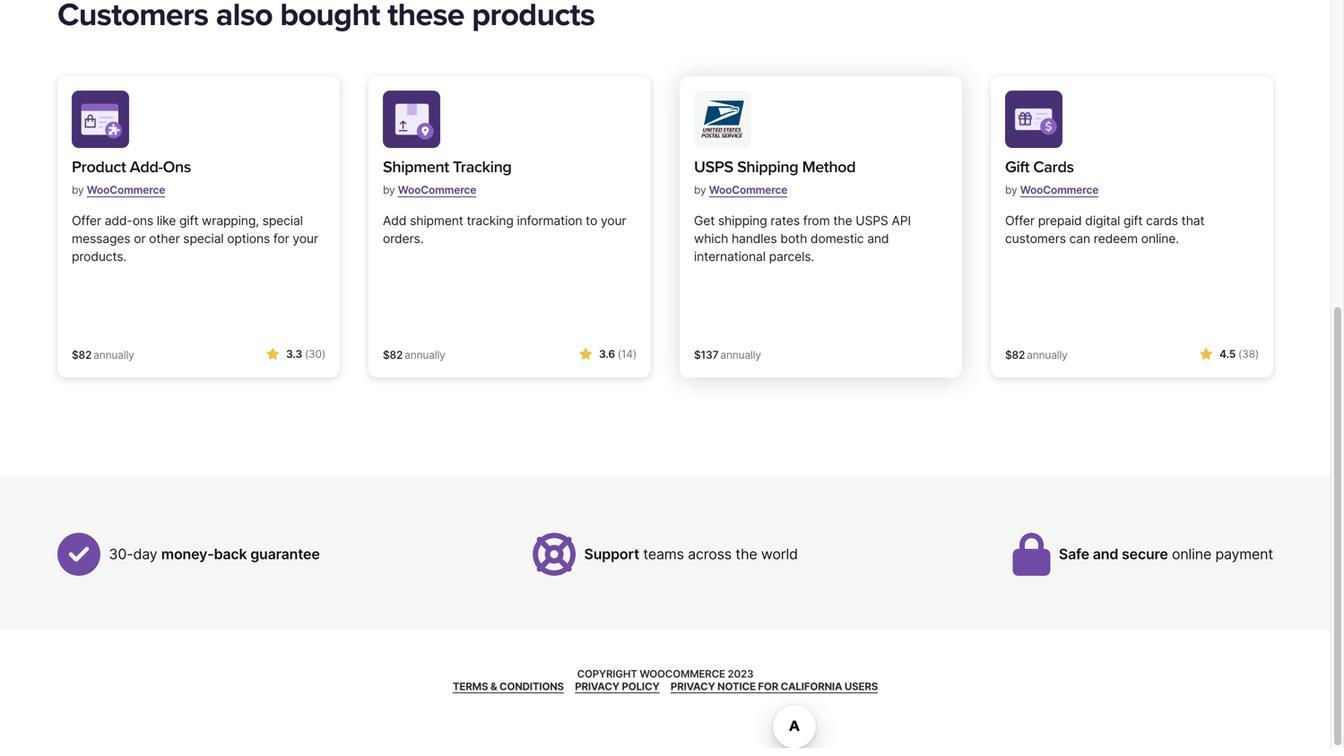 Task type: vqa. For each thing, say whether or not it's contained in the screenshot.


Task type: locate. For each thing, give the bounding box(es) containing it.
$82 annually
[[72, 348, 134, 361], [383, 348, 445, 361], [1005, 348, 1068, 361]]

1 annually from the left
[[93, 348, 134, 361]]

) right 3.6
[[633, 348, 637, 361]]

shipment
[[410, 213, 463, 228]]

2 privacy from the left
[[671, 680, 715, 693]]

customers
[[1005, 231, 1066, 246]]

1 horizontal spatial )
[[633, 348, 637, 361]]

privacy notice for california users
[[671, 680, 878, 693]]

3.3
[[286, 348, 302, 361]]

privacy policy link
[[575, 680, 660, 693]]

gift cards link
[[1005, 155, 1099, 179]]

4 by from the left
[[1005, 183, 1018, 196]]

tracking
[[453, 157, 512, 177]]

woocommerce inside product add-ons by woocommerce
[[87, 183, 165, 196]]

( right 3.3
[[305, 348, 309, 361]]

payment
[[1216, 545, 1274, 563]]

conditions
[[500, 680, 564, 693]]

by up get
[[694, 183, 706, 196]]

0 vertical spatial usps
[[694, 157, 734, 177]]

3 $82 annually from the left
[[1005, 348, 1068, 361]]

by down product
[[72, 183, 84, 196]]

the
[[834, 213, 852, 228], [736, 545, 757, 563]]

for
[[273, 231, 289, 246], [758, 680, 779, 693]]

the up domestic
[[834, 213, 852, 228]]

usps left 'api'
[[856, 213, 889, 228]]

woocommerce inside "usps shipping method by woocommerce"
[[709, 183, 788, 196]]

offer up 'customers'
[[1005, 213, 1035, 228]]

1 horizontal spatial (
[[618, 348, 621, 361]]

information
[[517, 213, 582, 228]]

woocommerce inside 'gift cards by woocommerce'
[[1020, 183, 1099, 196]]

for right 'notice'
[[758, 680, 779, 693]]

method
[[802, 157, 856, 177]]

$82 annually for shipment
[[383, 348, 445, 361]]

1 gift from the left
[[179, 213, 198, 228]]

30
[[309, 348, 322, 361]]

1 horizontal spatial the
[[834, 213, 852, 228]]

3.6
[[599, 348, 615, 361]]

2 $82 annually from the left
[[383, 348, 445, 361]]

4 woocommerce link from the left
[[1020, 176, 1099, 204]]

gift cards by woocommerce
[[1005, 157, 1099, 196]]

0 horizontal spatial and
[[867, 231, 889, 246]]

(
[[305, 348, 309, 361], [618, 348, 621, 361], [1239, 348, 1242, 361]]

1 offer from the left
[[72, 213, 101, 228]]

offer inside offer add-ons like gift wrapping, special messages or other special options for your products.
[[72, 213, 101, 228]]

) right "4.5"
[[1255, 348, 1259, 361]]

0 horizontal spatial your
[[293, 231, 318, 246]]

woocommerce up policy at the left
[[640, 668, 725, 680]]

woocommerce link for tracking
[[398, 176, 476, 204]]

woocommerce link up shipping
[[709, 176, 788, 204]]

for right options
[[273, 231, 289, 246]]

api
[[892, 213, 911, 228]]

world
[[761, 545, 798, 563]]

1 woocommerce link from the left
[[87, 176, 165, 204]]

by
[[72, 183, 84, 196], [383, 183, 395, 196], [694, 183, 706, 196], [1005, 183, 1018, 196]]

2 offer from the left
[[1005, 213, 1035, 228]]

privacy
[[575, 680, 620, 693], [671, 680, 715, 693]]

$82 for gift cards
[[1005, 348, 1025, 361]]

2 horizontal spatial $82 annually
[[1005, 348, 1068, 361]]

1 privacy from the left
[[575, 680, 620, 693]]

0 horizontal spatial $82
[[72, 348, 92, 361]]

1 horizontal spatial usps
[[856, 213, 889, 228]]

0 horizontal spatial gift
[[179, 213, 198, 228]]

woocommerce link up prepaid
[[1020, 176, 1099, 204]]

offer inside offer prepaid digital gift cards that customers can redeem online.
[[1005, 213, 1035, 228]]

2 ( from the left
[[618, 348, 621, 361]]

2 ) from the left
[[633, 348, 637, 361]]

2 horizontal spatial )
[[1255, 348, 1259, 361]]

usps inside "usps shipping method by woocommerce"
[[694, 157, 734, 177]]

usps
[[694, 157, 734, 177], [856, 213, 889, 228]]

1 horizontal spatial offer
[[1005, 213, 1035, 228]]

3 ( from the left
[[1239, 348, 1242, 361]]

woocommerce down shipment tracking link
[[398, 183, 476, 196]]

your inside add shipment tracking information to your orders.
[[601, 213, 626, 228]]

&
[[491, 680, 497, 693]]

options
[[227, 231, 270, 246]]

$82 annually for product
[[72, 348, 134, 361]]

0 vertical spatial special
[[263, 213, 303, 228]]

( right "4.5"
[[1239, 348, 1242, 361]]

by inside product add-ons by woocommerce
[[72, 183, 84, 196]]

annually
[[93, 348, 134, 361], [405, 348, 445, 361], [721, 348, 761, 361], [1027, 348, 1068, 361]]

add-
[[130, 157, 163, 177]]

0 horizontal spatial offer
[[72, 213, 101, 228]]

0 horizontal spatial for
[[273, 231, 289, 246]]

special down the "wrapping,"
[[183, 231, 224, 246]]

woocommerce down the cards
[[1020, 183, 1099, 196]]

prepaid
[[1038, 213, 1082, 228]]

)
[[322, 348, 326, 361], [633, 348, 637, 361], [1255, 348, 1259, 361]]

gift
[[179, 213, 198, 228], [1124, 213, 1143, 228]]

digital
[[1086, 213, 1120, 228]]

money-
[[161, 545, 214, 563]]

safe
[[1059, 545, 1090, 563]]

2 gift from the left
[[1124, 213, 1143, 228]]

0 vertical spatial the
[[834, 213, 852, 228]]

woocommerce link up add-
[[87, 176, 165, 204]]

woocommerce link
[[87, 176, 165, 204], [398, 176, 476, 204], [709, 176, 788, 204], [1020, 176, 1099, 204]]

) for gift cards
[[1255, 348, 1259, 361]]

) right 3.3
[[322, 348, 326, 361]]

3 ) from the left
[[1255, 348, 1259, 361]]

$137 annually
[[694, 348, 761, 361]]

online
[[1172, 545, 1212, 563]]

3.3 ( 30 )
[[286, 348, 326, 361]]

policy
[[622, 680, 660, 693]]

by down gift
[[1005, 183, 1018, 196]]

1 horizontal spatial special
[[263, 213, 303, 228]]

0 horizontal spatial )
[[322, 348, 326, 361]]

( for shipment tracking
[[618, 348, 621, 361]]

0 horizontal spatial privacy
[[575, 680, 620, 693]]

your right options
[[293, 231, 318, 246]]

and
[[867, 231, 889, 246], [1093, 545, 1119, 563]]

1 $82 from the left
[[72, 348, 92, 361]]

0 vertical spatial and
[[867, 231, 889, 246]]

shipment tracking link
[[383, 155, 512, 179]]

2 horizontal spatial (
[[1239, 348, 1242, 361]]

3 woocommerce link from the left
[[709, 176, 788, 204]]

privacy for privacy notice for california users
[[671, 680, 715, 693]]

get shipping rates from the usps api which handles both domestic and international parcels.
[[694, 213, 911, 264]]

4 annually from the left
[[1027, 348, 1068, 361]]

usps shipping method by woocommerce
[[694, 157, 856, 196]]

product add-ons link
[[72, 155, 191, 179]]

and right domestic
[[867, 231, 889, 246]]

2 woocommerce link from the left
[[398, 176, 476, 204]]

other
[[149, 231, 180, 246]]

1 horizontal spatial privacy
[[671, 680, 715, 693]]

1 vertical spatial your
[[293, 231, 318, 246]]

0 vertical spatial your
[[601, 213, 626, 228]]

2 annually from the left
[[405, 348, 445, 361]]

1 vertical spatial for
[[758, 680, 779, 693]]

3.6 ( 14 )
[[599, 348, 637, 361]]

add-
[[105, 213, 132, 228]]

privacy down copyright
[[575, 680, 620, 693]]

1 vertical spatial usps
[[856, 213, 889, 228]]

1 horizontal spatial $82
[[383, 348, 403, 361]]

or
[[134, 231, 146, 246]]

and right safe
[[1093, 545, 1119, 563]]

( for gift cards
[[1239, 348, 1242, 361]]

products.
[[72, 249, 126, 264]]

3 by from the left
[[694, 183, 706, 196]]

0 horizontal spatial (
[[305, 348, 309, 361]]

usps left shipping
[[694, 157, 734, 177]]

by up add
[[383, 183, 395, 196]]

1 ( from the left
[[305, 348, 309, 361]]

offer up messages
[[72, 213, 101, 228]]

woocommerce link up 'shipment'
[[398, 176, 476, 204]]

shipment tracking by woocommerce
[[383, 157, 512, 196]]

( right 3.6
[[618, 348, 621, 361]]

30-
[[109, 545, 133, 563]]

shipping
[[718, 213, 767, 228]]

$82
[[72, 348, 92, 361], [383, 348, 403, 361], [1005, 348, 1025, 361]]

0 vertical spatial for
[[273, 231, 289, 246]]

support teams across the world
[[584, 545, 798, 563]]

woocommerce
[[87, 183, 165, 196], [398, 183, 476, 196], [709, 183, 788, 196], [1020, 183, 1099, 196], [640, 668, 725, 680]]

privacy left 'notice'
[[671, 680, 715, 693]]

1 horizontal spatial gift
[[1124, 213, 1143, 228]]

2 $82 from the left
[[383, 348, 403, 361]]

1 vertical spatial the
[[736, 545, 757, 563]]

1 by from the left
[[72, 183, 84, 196]]

your right to
[[601, 213, 626, 228]]

your
[[601, 213, 626, 228], [293, 231, 318, 246]]

gift up redeem
[[1124, 213, 1143, 228]]

1 horizontal spatial $82 annually
[[383, 348, 445, 361]]

shipment
[[383, 157, 449, 177]]

1 horizontal spatial your
[[601, 213, 626, 228]]

2 by from the left
[[383, 183, 395, 196]]

woocommerce down shipping
[[709, 183, 788, 196]]

like
[[157, 213, 176, 228]]

0 horizontal spatial $82 annually
[[72, 348, 134, 361]]

0 horizontal spatial special
[[183, 231, 224, 246]]

0 horizontal spatial usps
[[694, 157, 734, 177]]

the left world
[[736, 545, 757, 563]]

2 horizontal spatial $82
[[1005, 348, 1025, 361]]

gift right like
[[179, 213, 198, 228]]

special up options
[[263, 213, 303, 228]]

and inside get shipping rates from the usps api which handles both domestic and international parcels.
[[867, 231, 889, 246]]

) for product add-ons
[[322, 348, 326, 361]]

woocommerce down the product add-ons link
[[87, 183, 165, 196]]

both
[[781, 231, 807, 246]]

1 ) from the left
[[322, 348, 326, 361]]

1 horizontal spatial and
[[1093, 545, 1119, 563]]

special
[[263, 213, 303, 228], [183, 231, 224, 246]]

offer
[[72, 213, 101, 228], [1005, 213, 1035, 228]]

woocommerce link for cards
[[1020, 176, 1099, 204]]

1 $82 annually from the left
[[72, 348, 134, 361]]

woocommerce inside copyright woocommerce 2023 terms & conditions
[[640, 668, 725, 680]]

3 $82 from the left
[[1005, 348, 1025, 361]]



Task type: describe. For each thing, give the bounding box(es) containing it.
domestic
[[811, 231, 864, 246]]

to
[[586, 213, 597, 228]]

secure
[[1122, 545, 1168, 563]]

usps inside get shipping rates from the usps api which handles both domestic and international parcels.
[[856, 213, 889, 228]]

gift inside offer add-ons like gift wrapping, special messages or other special options for your products.
[[179, 213, 198, 228]]

across
[[688, 545, 732, 563]]

( for product add-ons
[[305, 348, 309, 361]]

38
[[1242, 348, 1255, 361]]

cards
[[1034, 157, 1074, 177]]

international
[[694, 249, 766, 264]]

offer add-ons like gift wrapping, special messages or other special options for your products.
[[72, 213, 318, 264]]

$137
[[694, 348, 719, 361]]

guarantee
[[250, 545, 320, 563]]

users
[[845, 680, 878, 693]]

that
[[1182, 213, 1205, 228]]

) for shipment tracking
[[633, 348, 637, 361]]

offer prepaid digital gift cards that customers can redeem online.
[[1005, 213, 1205, 246]]

by inside "usps shipping method by woocommerce"
[[694, 183, 706, 196]]

online.
[[1142, 231, 1179, 246]]

woocommerce link for shipping
[[709, 176, 788, 204]]

30-day money-back guarantee
[[109, 545, 320, 563]]

safe and secure online payment
[[1059, 545, 1274, 563]]

day
[[133, 545, 157, 563]]

messages
[[72, 231, 130, 246]]

wrapping,
[[202, 213, 259, 228]]

california
[[781, 680, 843, 693]]

add
[[383, 213, 407, 228]]

2023
[[728, 668, 754, 680]]

shipping
[[737, 157, 799, 177]]

ons
[[132, 213, 153, 228]]

privacy for privacy policy
[[575, 680, 620, 693]]

for inside offer add-ons like gift wrapping, special messages or other special options for your products.
[[273, 231, 289, 246]]

14
[[621, 348, 633, 361]]

by inside 'gift cards by woocommerce'
[[1005, 183, 1018, 196]]

orders.
[[383, 231, 424, 246]]

copyright woocommerce 2023 terms & conditions
[[453, 668, 754, 693]]

back
[[214, 545, 247, 563]]

can
[[1070, 231, 1091, 246]]

$82 annually for gift
[[1005, 348, 1068, 361]]

from
[[803, 213, 830, 228]]

the inside get shipping rates from the usps api which handles both domestic and international parcels.
[[834, 213, 852, 228]]

gift
[[1005, 157, 1030, 177]]

which
[[694, 231, 728, 246]]

4.5 ( 38 )
[[1220, 348, 1259, 361]]

offer for gift
[[1005, 213, 1035, 228]]

terms
[[453, 680, 488, 693]]

privacy policy
[[575, 680, 660, 693]]

offer for product
[[72, 213, 101, 228]]

ons
[[163, 157, 191, 177]]

teams
[[643, 545, 684, 563]]

woocommerce link for add-
[[87, 176, 165, 204]]

$82 for shipment tracking
[[383, 348, 403, 361]]

rates
[[771, 213, 800, 228]]

notice
[[718, 680, 756, 693]]

tracking
[[467, 213, 514, 228]]

by inside shipment tracking by woocommerce
[[383, 183, 395, 196]]

1 vertical spatial and
[[1093, 545, 1119, 563]]

1 horizontal spatial for
[[758, 680, 779, 693]]

copyright
[[577, 668, 637, 680]]

woocommerce inside shipment tracking by woocommerce
[[398, 183, 476, 196]]

privacy notice for california users link
[[671, 680, 878, 693]]

parcels.
[[769, 249, 814, 264]]

product
[[72, 157, 126, 177]]

annually for shipment
[[405, 348, 445, 361]]

support
[[584, 545, 639, 563]]

0 horizontal spatial the
[[736, 545, 757, 563]]

get
[[694, 213, 715, 228]]

redeem
[[1094, 231, 1138, 246]]

annually for product
[[93, 348, 134, 361]]

terms & conditions link
[[453, 680, 564, 693]]

product add-ons by woocommerce
[[72, 157, 191, 196]]

1 vertical spatial special
[[183, 231, 224, 246]]

3 annually from the left
[[721, 348, 761, 361]]

cards
[[1146, 213, 1178, 228]]

$82 for product add-ons
[[72, 348, 92, 361]]

usps shipping method link
[[694, 155, 856, 179]]

4.5
[[1220, 348, 1236, 361]]

gift inside offer prepaid digital gift cards that customers can redeem online.
[[1124, 213, 1143, 228]]

annually for gift
[[1027, 348, 1068, 361]]

add shipment tracking information to your orders.
[[383, 213, 626, 246]]

your inside offer add-ons like gift wrapping, special messages or other special options for your products.
[[293, 231, 318, 246]]

handles
[[732, 231, 777, 246]]



